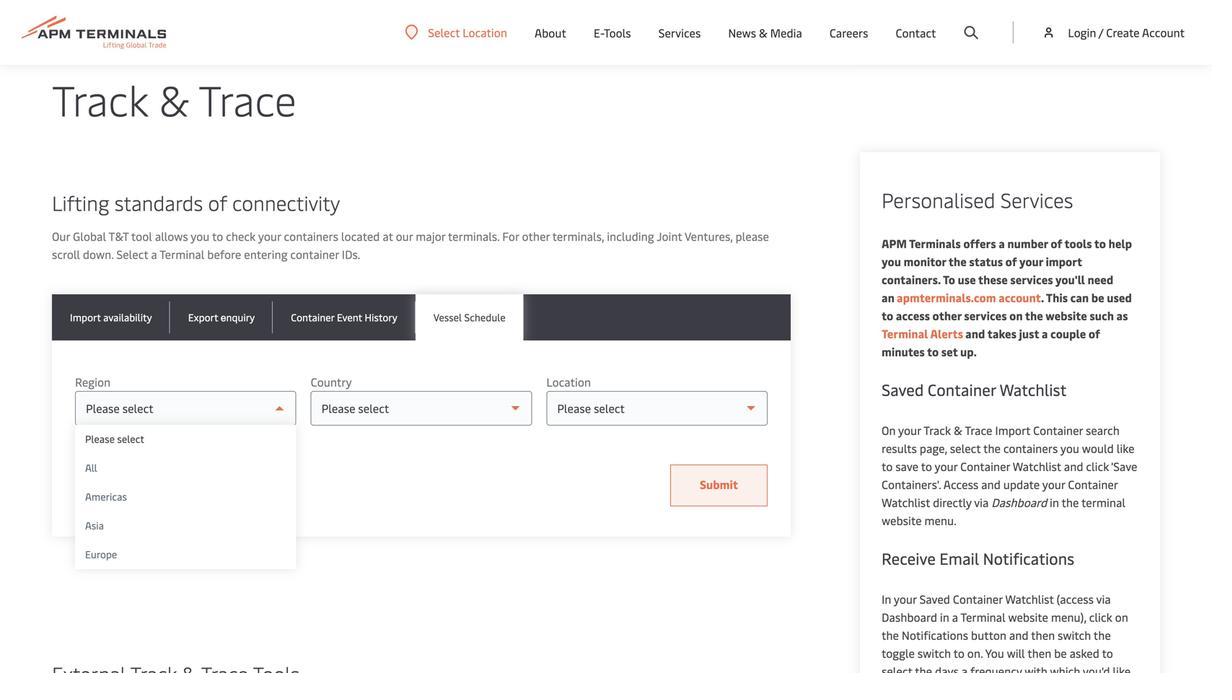 Task type: vqa. For each thing, say whether or not it's contained in the screenshot.
the T&T
yes



Task type: locate. For each thing, give the bounding box(es) containing it.
1 vertical spatial services
[[965, 308, 1008, 323]]

1 horizontal spatial on
[[1116, 610, 1129, 625]]

0 horizontal spatial you
[[191, 229, 210, 244]]

1 vertical spatial click
[[1090, 610, 1113, 625]]

and down would
[[1065, 459, 1084, 474]]

select inside our global t&t tool allows you to check your containers located at our major terminals. for other terminals, including joint ventures, please scroll down. select a terminal before entering container ids.
[[117, 247, 148, 262]]

a right 'days'
[[962, 664, 968, 674]]

select inside option
[[117, 432, 144, 446]]

services right tools
[[659, 25, 701, 40]]

please select option
[[75, 425, 296, 454]]

ventures,
[[685, 229, 733, 244]]

2 vertical spatial track
[[924, 423, 952, 438]]

global up down.
[[73, 229, 106, 244]]

and inside in your saved container watchlist (access via dashboard in a terminal website menu), click on the notifications button and then switch the toggle switch to on. you will then be asked to select the days a frequency with which you'd
[[1010, 628, 1029, 643]]

0 vertical spatial then
[[1032, 628, 1056, 643]]

update
[[1004, 477, 1041, 492]]

terminals.
[[448, 229, 500, 244]]

then down menu),
[[1032, 628, 1056, 643]]

1 vertical spatial notifications
[[902, 628, 969, 643]]

need
[[1088, 272, 1114, 287]]

via right (access
[[1097, 592, 1112, 607]]

import
[[70, 310, 101, 324], [996, 423, 1031, 438]]

the inside on your track & trace import container search results page, select the containers you would like to save to your container watchlist and click 'save containers'. access and update your container watchlist directly via
[[984, 441, 1001, 456]]

container left event
[[291, 310, 335, 324]]

a
[[999, 236, 1006, 251], [151, 247, 157, 262], [1042, 326, 1049, 342], [953, 610, 959, 625], [962, 664, 968, 674]]

1 vertical spatial import
[[996, 423, 1031, 438]]

terminal down the 'allows'
[[160, 247, 205, 262]]

of up the import
[[1051, 236, 1063, 251]]

switch down menu),
[[1058, 628, 1092, 643]]

0 vertical spatial location
[[463, 25, 508, 40]]

be
[[1092, 290, 1105, 305], [1055, 646, 1068, 661]]

major
[[416, 229, 446, 244]]

0 vertical spatial switch
[[1058, 628, 1092, 643]]

0 horizontal spatial import
[[70, 310, 101, 324]]

your up results
[[899, 423, 922, 438]]

login / create account
[[1069, 25, 1186, 40]]

to
[[212, 229, 223, 244], [1095, 236, 1107, 251], [882, 308, 894, 323], [928, 344, 939, 360], [882, 459, 893, 474], [922, 459, 933, 474], [954, 646, 965, 661], [1103, 646, 1114, 661]]

a right offers
[[999, 236, 1006, 251]]

ids.
[[342, 247, 361, 262]]

0 vertical spatial you
[[191, 229, 210, 244]]

services inside . this can be used to access other services on the website such as terminal alerts
[[965, 308, 1008, 323]]

down.
[[83, 247, 114, 262]]

website for this
[[1046, 308, 1088, 323]]

1 vertical spatial terminal
[[882, 326, 929, 342]]

americas
[[85, 490, 127, 504]]

watchlist inside in your saved container watchlist (access via dashboard in a terminal website menu), click on the notifications button and then switch the toggle switch to on. you will then be asked to select the days a frequency with which you'd
[[1006, 592, 1055, 607]]

0 horizontal spatial on
[[1010, 308, 1024, 323]]

terminals,
[[553, 229, 605, 244]]

your inside apm terminals offers a number of tools to help you monitor the status of your import containers. to use these services you'll need an
[[1020, 254, 1044, 269]]

&
[[151, 24, 158, 38], [760, 25, 768, 40], [159, 70, 189, 127], [955, 423, 963, 438]]

used
[[1108, 290, 1133, 305]]

e-tools button
[[594, 0, 631, 65]]

1 vertical spatial select
[[117, 247, 148, 262]]

track down home
[[52, 70, 148, 127]]

in inside in your saved container watchlist (access via dashboard in a terminal website menu), click on the notifications button and then switch the toggle switch to on. you will then be asked to select the days a frequency with which you'd
[[941, 610, 950, 625]]

use
[[958, 272, 977, 287]]

click inside on your track & trace import container search results page, select the containers you would like to save to your container watchlist and click 'save containers'. access and update your container watchlist directly via
[[1087, 459, 1110, 474]]

website inside in your saved container watchlist (access via dashboard in a terminal website menu), click on the notifications button and then switch the toggle switch to on. you will then be asked to select the days a frequency with which you'd
[[1009, 610, 1049, 625]]

1 horizontal spatial services
[[1001, 186, 1074, 213]]

careers
[[830, 25, 869, 40]]

t&t
[[109, 229, 129, 244]]

1 horizontal spatial trace
[[199, 70, 297, 127]]

1 vertical spatial global
[[73, 229, 106, 244]]

container down up.
[[928, 379, 997, 400]]

notifications
[[984, 548, 1075, 569], [902, 628, 969, 643]]

0 horizontal spatial select
[[117, 247, 148, 262]]

on down account
[[1010, 308, 1024, 323]]

trace inside on your track & trace import container search results page, select the containers you would like to save to your container watchlist and click 'save containers'. access and update your container watchlist directly via
[[966, 423, 993, 438]]

email
[[940, 548, 980, 569]]

1 horizontal spatial containers
[[1004, 441, 1059, 456]]

to left set
[[928, 344, 939, 360]]

a inside "and takes just a couple of minutes to set up."
[[1042, 326, 1049, 342]]

in up 'days'
[[941, 610, 950, 625]]

2 vertical spatial you
[[1061, 441, 1080, 456]]

services button
[[659, 0, 701, 65]]

0 vertical spatial on
[[1010, 308, 1024, 323]]

1 vertical spatial containers
[[1004, 441, 1059, 456]]

'save
[[1112, 459, 1138, 474]]

the left terminal
[[1062, 495, 1080, 510]]

0 vertical spatial in
[[1051, 495, 1060, 510]]

1 vertical spatial dashboard
[[882, 610, 938, 625]]

2 horizontal spatial terminal
[[961, 610, 1006, 625]]

terminal inside our global t&t tool allows you to check your containers located at our major terminals. for other terminals, including joint ventures, please scroll down. select a terminal before entering container ids.
[[160, 247, 205, 262]]

via down "access"
[[975, 495, 989, 510]]

1 horizontal spatial via
[[1097, 592, 1112, 607]]

a down tool
[[151, 247, 157, 262]]

1 horizontal spatial dashboard
[[992, 495, 1048, 510]]

track right ">"
[[125, 24, 149, 38]]

be inside in your saved container watchlist (access via dashboard in a terminal website menu), click on the notifications button and then switch the toggle switch to on. you will then be asked to select the days a frequency with which you'd
[[1055, 646, 1068, 661]]

1 horizontal spatial other
[[933, 308, 962, 323]]

import up update
[[996, 423, 1031, 438]]

0 vertical spatial other
[[522, 229, 550, 244]]

and
[[966, 326, 986, 342], [1065, 459, 1084, 474], [982, 477, 1001, 492], [1010, 628, 1029, 643]]

global inside our global t&t tool allows you to check your containers located at our major terminals. for other terminals, including joint ventures, please scroll down. select a terminal before entering container ids.
[[73, 229, 106, 244]]

/
[[1099, 25, 1104, 40]]

saved down "email"
[[920, 592, 951, 607]]

watchlist up update
[[1013, 459, 1062, 474]]

lifting standards of connectivity
[[52, 189, 340, 216]]

the up just
[[1026, 308, 1044, 323]]

0 horizontal spatial notifications
[[902, 628, 969, 643]]

export
[[188, 310, 218, 324]]

services up the .
[[1011, 272, 1054, 287]]

personalised services
[[882, 186, 1074, 213]]

in
[[1051, 495, 1060, 510], [941, 610, 950, 625]]

0 horizontal spatial location
[[463, 25, 508, 40]]

terminal up button
[[961, 610, 1006, 625]]

on
[[1010, 308, 1024, 323], [1116, 610, 1129, 625]]

the inside . this can be used to access other services on the website such as terminal alerts
[[1026, 308, 1044, 323]]

your right in
[[894, 592, 917, 607]]

media
[[771, 25, 803, 40]]

and up will
[[1010, 628, 1029, 643]]

2 horizontal spatial trace
[[966, 423, 993, 438]]

1 horizontal spatial import
[[996, 423, 1031, 438]]

containers inside our global t&t tool allows you to check your containers located at our major terminals. for other terminals, including joint ventures, please scroll down. select a terminal before entering container ids.
[[284, 229, 339, 244]]

in your saved container watchlist (access via dashboard in a terminal website menu), click on the notifications button and then switch the toggle switch to on. you will then be asked to select the days a frequency with which you'd 
[[882, 592, 1132, 674]]

of down the "such"
[[1089, 326, 1101, 342]]

results
[[882, 441, 918, 456]]

history
[[365, 310, 398, 324]]

you right the 'allows'
[[191, 229, 210, 244]]

in inside in the terminal website menu.
[[1051, 495, 1060, 510]]

0 vertical spatial services
[[1011, 272, 1054, 287]]

a right just
[[1042, 326, 1049, 342]]

0 horizontal spatial terminal
[[160, 247, 205, 262]]

services up takes
[[965, 308, 1008, 323]]

terminal
[[160, 247, 205, 262], [882, 326, 929, 342], [961, 610, 1006, 625]]

select inside on your track & trace import container search results page, select the containers you would like to save to your container watchlist and click 'save containers'. access and update your container watchlist directly via
[[951, 441, 981, 456]]

1 horizontal spatial in
[[1051, 495, 1060, 510]]

click down (access
[[1090, 610, 1113, 625]]

container inside button
[[291, 310, 335, 324]]

all
[[85, 461, 97, 475]]

please select
[[85, 432, 144, 446]]

.
[[1042, 290, 1045, 305]]

via inside on your track & trace import container search results page, select the containers you would like to save to your container watchlist and click 'save containers'. access and update your container watchlist directly via
[[975, 495, 989, 510]]

europe option
[[75, 541, 296, 570]]

in
[[882, 592, 892, 607]]

0 vertical spatial terminal
[[160, 247, 205, 262]]

notifications up 'days'
[[902, 628, 969, 643]]

0 vertical spatial via
[[975, 495, 989, 510]]

to inside apm terminals offers a number of tools to help you monitor the status of your import containers. to use these services you'll need an
[[1095, 236, 1107, 251]]

1 vertical spatial other
[[933, 308, 962, 323]]

switch up 'days'
[[918, 646, 952, 661]]

account
[[999, 290, 1042, 305]]

to inside "and takes just a couple of minutes to set up."
[[928, 344, 939, 360]]

0 vertical spatial click
[[1087, 459, 1110, 474]]

0 horizontal spatial services
[[659, 25, 701, 40]]

to
[[944, 272, 956, 287]]

0 horizontal spatial select
[[117, 432, 144, 446]]

1 vertical spatial in
[[941, 610, 950, 625]]

0 vertical spatial be
[[1092, 290, 1105, 305]]

0 horizontal spatial in
[[941, 610, 950, 625]]

of
[[208, 189, 227, 216], [1051, 236, 1063, 251], [1006, 254, 1018, 269], [1089, 326, 1101, 342]]

0 vertical spatial global
[[52, 24, 81, 38]]

containers
[[284, 229, 339, 244], [1004, 441, 1059, 456]]

container up button
[[954, 592, 1003, 607]]

watchlist down just
[[1000, 379, 1067, 400]]

1 horizontal spatial be
[[1092, 290, 1105, 305]]

0 horizontal spatial containers
[[284, 229, 339, 244]]

select inside in your saved container watchlist (access via dashboard in a terminal website menu), click on the notifications button and then switch the toggle switch to on. you will then be asked to select the days a frequency with which you'd
[[882, 664, 913, 674]]

0 horizontal spatial be
[[1055, 646, 1068, 661]]

and up up.
[[966, 326, 986, 342]]

page,
[[920, 441, 948, 456]]

other right for at left top
[[522, 229, 550, 244]]

global
[[52, 24, 81, 38], [73, 229, 106, 244]]

you left would
[[1061, 441, 1080, 456]]

your down number
[[1020, 254, 1044, 269]]

be up which
[[1055, 646, 1068, 661]]

1 vertical spatial services
[[1001, 186, 1074, 213]]

1 vertical spatial switch
[[918, 646, 952, 661]]

to inside our global t&t tool allows you to check your containers located at our major terminals. for other terminals, including joint ventures, please scroll down. select a terminal before entering container ids.
[[212, 229, 223, 244]]

contact button
[[896, 0, 937, 65]]

1 horizontal spatial select
[[428, 25, 460, 40]]

to up before
[[212, 229, 223, 244]]

dashboard down in
[[882, 610, 938, 625]]

1 vertical spatial you
[[882, 254, 902, 269]]

import left availability
[[70, 310, 101, 324]]

container up terminal
[[1069, 477, 1119, 492]]

you down apm
[[882, 254, 902, 269]]

click
[[1087, 459, 1110, 474], [1090, 610, 1113, 625]]

takes
[[988, 326, 1017, 342]]

login
[[1069, 25, 1097, 40]]

0 vertical spatial website
[[1046, 308, 1088, 323]]

save
[[896, 459, 919, 474]]

1 horizontal spatial services
[[1011, 272, 1054, 287]]

container
[[291, 310, 335, 324], [928, 379, 997, 400], [1034, 423, 1084, 438], [961, 459, 1011, 474], [1069, 477, 1119, 492], [954, 592, 1003, 607]]

0 vertical spatial track
[[125, 24, 149, 38]]

0 vertical spatial select
[[428, 25, 460, 40]]

0 vertical spatial dashboard
[[992, 495, 1048, 510]]

event
[[337, 310, 362, 324]]

1 vertical spatial location
[[547, 374, 591, 390]]

to left help
[[1095, 236, 1107, 251]]

be down the need
[[1092, 290, 1105, 305]]

notifications inside in your saved container watchlist (access via dashboard in a terminal website menu), click on the notifications button and then switch the toggle switch to on. you will then be asked to select the days a frequency with which you'd
[[902, 628, 969, 643]]

joint
[[657, 229, 683, 244]]

0 horizontal spatial via
[[975, 495, 989, 510]]

website up couple
[[1046, 308, 1088, 323]]

website inside . this can be used to access other services on the website such as terminal alerts
[[1046, 308, 1088, 323]]

your inside in your saved container watchlist (access via dashboard in a terminal website menu), click on the notifications button and then switch the toggle switch to on. you will then be asked to select the days a frequency with which you'd
[[894, 592, 917, 607]]

list box containing please select
[[75, 425, 296, 570]]

container inside in your saved container watchlist (access via dashboard in a terminal website menu), click on the notifications button and then switch the toggle switch to on. you will then be asked to select the days a frequency with which you'd
[[954, 592, 1003, 607]]

saved inside in your saved container watchlist (access via dashboard in a terminal website menu), click on the notifications button and then switch the toggle switch to on. you will then be asked to select the days a frequency with which you'd
[[920, 592, 951, 607]]

select right page,
[[951, 441, 981, 456]]

0 vertical spatial saved
[[882, 379, 924, 400]]

1 vertical spatial be
[[1055, 646, 1068, 661]]

terminal up 'minutes'
[[882, 326, 929, 342]]

e-tools
[[594, 25, 631, 40]]

0 horizontal spatial switch
[[918, 646, 952, 661]]

schedule
[[465, 310, 506, 324]]

create
[[1107, 25, 1140, 40]]

0 vertical spatial notifications
[[984, 548, 1075, 569]]

1 horizontal spatial select
[[882, 664, 913, 674]]

0 vertical spatial containers
[[284, 229, 339, 244]]

containers up container
[[284, 229, 339, 244]]

1 vertical spatial on
[[1116, 610, 1129, 625]]

to down an
[[882, 308, 894, 323]]

0 horizontal spatial other
[[522, 229, 550, 244]]

1 vertical spatial via
[[1097, 592, 1112, 607]]

select down toggle
[[882, 664, 913, 674]]

click down would
[[1087, 459, 1110, 474]]

set
[[942, 344, 958, 360]]

connectivity
[[232, 189, 340, 216]]

2 vertical spatial website
[[1009, 610, 1049, 625]]

the left 'days'
[[916, 664, 933, 674]]

other up alerts
[[933, 308, 962, 323]]

saved container watchlist
[[882, 379, 1067, 400]]

containers'.
[[882, 477, 942, 492]]

1 horizontal spatial terminal
[[882, 326, 929, 342]]

other inside our global t&t tool allows you to check your containers located at our major terminals. for other terminals, including joint ventures, please scroll down. select a terminal before entering container ids.
[[522, 229, 550, 244]]

watchlist up menu),
[[1006, 592, 1055, 607]]

0 vertical spatial import
[[70, 310, 101, 324]]

the inside apm terminals offers a number of tools to help you monitor the status of your import containers. to use these services you'll need an
[[949, 254, 967, 269]]

located
[[341, 229, 380, 244]]

1 horizontal spatial notifications
[[984, 548, 1075, 569]]

1 vertical spatial track
[[52, 70, 148, 127]]

& inside popup button
[[760, 25, 768, 40]]

0 horizontal spatial services
[[965, 308, 1008, 323]]

0 horizontal spatial trace
[[161, 24, 185, 38]]

and inside "and takes just a couple of minutes to set up."
[[966, 326, 986, 342]]

please
[[736, 229, 770, 244]]

select inside button
[[428, 25, 460, 40]]

2 vertical spatial trace
[[966, 423, 993, 438]]

tools
[[1065, 236, 1093, 251]]

2 vertical spatial terminal
[[961, 610, 1006, 625]]

select right please on the bottom
[[117, 432, 144, 446]]

a inside apm terminals offers a number of tools to help you monitor the status of your import containers. to use these services you'll need an
[[999, 236, 1006, 251]]

on
[[882, 423, 896, 438]]

your inside our global t&t tool allows you to check your containers located at our major terminals. for other terminals, including joint ventures, please scroll down. select a terminal before entering container ids.
[[258, 229, 281, 244]]

2 horizontal spatial you
[[1061, 441, 1080, 456]]

services inside apm terminals offers a number of tools to help you monitor the status of your import containers. to use these services you'll need an
[[1011, 272, 1054, 287]]

couple
[[1051, 326, 1087, 342]]

1 vertical spatial saved
[[920, 592, 951, 607]]

apmterminals.com account
[[895, 290, 1042, 305]]

2 horizontal spatial select
[[951, 441, 981, 456]]

the up to
[[949, 254, 967, 269]]

you'll
[[1056, 272, 1086, 287]]

notifications down in the terminal website menu.
[[984, 548, 1075, 569]]

your up entering
[[258, 229, 281, 244]]

the right page,
[[984, 441, 1001, 456]]

monitor
[[904, 254, 947, 269]]

container event history button
[[273, 295, 416, 341]]

1 vertical spatial trace
[[199, 70, 297, 127]]

track inside on your track & trace import container search results page, select the containers you would like to save to your container watchlist and click 'save containers'. access and update your container watchlist directly via
[[924, 423, 952, 438]]

dashboard down update
[[992, 495, 1048, 510]]

then up the with
[[1028, 646, 1052, 661]]

website down containers'.
[[882, 513, 922, 528]]

saved down 'minutes'
[[882, 379, 924, 400]]

0 vertical spatial services
[[659, 25, 701, 40]]

a up 'days'
[[953, 610, 959, 625]]

services up number
[[1001, 186, 1074, 213]]

1 horizontal spatial location
[[547, 374, 591, 390]]

an
[[882, 290, 895, 305]]

website up will
[[1009, 610, 1049, 625]]

0 horizontal spatial dashboard
[[882, 610, 938, 625]]

track up page,
[[924, 423, 952, 438]]

of inside "and takes just a couple of minutes to set up."
[[1089, 326, 1101, 342]]

number
[[1008, 236, 1049, 251]]

to inside . this can be used to access other services on the website such as terminal alerts
[[882, 308, 894, 323]]

the
[[949, 254, 967, 269], [1026, 308, 1044, 323], [984, 441, 1001, 456], [1062, 495, 1080, 510], [882, 628, 900, 643], [1094, 628, 1112, 643], [916, 664, 933, 674]]

1 horizontal spatial you
[[882, 254, 902, 269]]

global left home
[[52, 24, 81, 38]]

other
[[522, 229, 550, 244], [933, 308, 962, 323]]

on right menu),
[[1116, 610, 1129, 625]]

1 vertical spatial website
[[882, 513, 922, 528]]

containers up update
[[1004, 441, 1059, 456]]

in left terminal
[[1051, 495, 1060, 510]]

list box
[[75, 425, 296, 570]]

tab list
[[52, 295, 791, 341]]

toggle
[[882, 646, 915, 661]]



Task type: describe. For each thing, give the bounding box(es) containing it.
search
[[1087, 423, 1120, 438]]

you inside our global t&t tool allows you to check your containers located at our major terminals. for other terminals, including joint ventures, please scroll down. select a terminal before entering container ids.
[[191, 229, 210, 244]]

vessel schedule button
[[416, 295, 524, 341]]

personalised
[[882, 186, 996, 213]]

apm terminals offers a number of tools to help you monitor the status of your import containers. to use these services you'll need an
[[882, 236, 1133, 305]]

americas option
[[75, 483, 296, 512]]

news & media
[[729, 25, 803, 40]]

your down page,
[[935, 459, 958, 474]]

. this can be used to access other services on the website such as terminal alerts
[[882, 290, 1133, 342]]

on.
[[968, 646, 983, 661]]

container event history
[[291, 310, 398, 324]]

terminal inside in your saved container watchlist (access via dashboard in a terminal website menu), click on the notifications button and then switch the toggle switch to on. you will then be asked to select the days a frequency with which you'd
[[961, 610, 1006, 625]]

receive
[[882, 548, 936, 569]]

such
[[1090, 308, 1115, 323]]

a inside our global t&t tool allows you to check your containers located at our major terminals. for other terminals, including joint ventures, please scroll down. select a terminal before entering container ids.
[[151, 247, 157, 262]]

apmterminals.com account link
[[895, 290, 1042, 305]]

about button
[[535, 0, 567, 65]]

will
[[1008, 646, 1026, 661]]

to left on.
[[954, 646, 965, 661]]

for
[[503, 229, 520, 244]]

containers inside on your track & trace import container search results page, select the containers you would like to save to your container watchlist and click 'save containers'. access and update your container watchlist directly via
[[1004, 441, 1059, 456]]

availability
[[103, 310, 152, 324]]

of down number
[[1006, 254, 1018, 269]]

before
[[207, 247, 241, 262]]

like
[[1117, 441, 1135, 456]]

careers button
[[830, 0, 869, 65]]

other inside . this can be used to access other services on the website such as terminal alerts
[[933, 308, 962, 323]]

track & trace
[[52, 70, 297, 127]]

submit button
[[671, 465, 768, 507]]

to down page,
[[922, 459, 933, 474]]

allows
[[155, 229, 188, 244]]

vessel schedule
[[434, 310, 506, 324]]

submit
[[700, 477, 739, 492]]

export еnquiry
[[188, 310, 255, 324]]

to left save
[[882, 459, 893, 474]]

to up you'd
[[1103, 646, 1114, 661]]

home
[[84, 24, 111, 38]]

and up in the terminal website menu.
[[982, 477, 1001, 492]]

container up would
[[1034, 423, 1084, 438]]

on inside in your saved container watchlist (access via dashboard in a terminal website menu), click on the notifications button and then switch the toggle switch to on. you will then be asked to select the days a frequency with which you'd
[[1116, 610, 1129, 625]]

minutes
[[882, 344, 925, 360]]

including
[[607, 229, 655, 244]]

website for your
[[1009, 610, 1049, 625]]

you inside apm terminals offers a number of tools to help you monitor the status of your import containers. to use these services you'll need an
[[882, 254, 902, 269]]

country
[[311, 374, 352, 390]]

select location
[[428, 25, 508, 40]]

which
[[1051, 664, 1081, 674]]

on your track & trace import container search results page, select the containers you would like to save to your container watchlist and click 'save containers'. access and update your container watchlist directly via
[[882, 423, 1138, 510]]

entering
[[244, 247, 288, 262]]

these
[[979, 272, 1008, 287]]

0 vertical spatial trace
[[161, 24, 185, 38]]

login / create account link
[[1042, 0, 1186, 65]]

import availability
[[70, 310, 152, 324]]

region
[[75, 374, 111, 390]]

>
[[117, 24, 122, 38]]

contact
[[896, 25, 937, 40]]

import inside "button"
[[70, 310, 101, 324]]

our
[[52, 229, 70, 244]]

export еnquiry button
[[170, 295, 273, 341]]

and takes just a couple of minutes to set up.
[[882, 326, 1101, 360]]

containers.
[[882, 272, 941, 287]]

import inside on your track & trace import container search results page, select the containers you would like to save to your container watchlist and click 'save containers'. access and update your container watchlist directly via
[[996, 423, 1031, 438]]

tab list containing import availability
[[52, 295, 791, 341]]

tt image
[[0, 0, 1213, 18]]

can
[[1071, 290, 1090, 305]]

status
[[970, 254, 1004, 269]]

via inside in your saved container watchlist (access via dashboard in a terminal website menu), click on the notifications button and then switch the toggle switch to on. you will then be asked to select the days a frequency with which you'd
[[1097, 592, 1112, 607]]

news
[[729, 25, 757, 40]]

button
[[972, 628, 1007, 643]]

website inside in the terminal website menu.
[[882, 513, 922, 528]]

1 vertical spatial then
[[1028, 646, 1052, 661]]

vessel
[[434, 310, 462, 324]]

terminal inside . this can be used to access other services on the website such as terminal alerts
[[882, 326, 929, 342]]

click inside in your saved container watchlist (access via dashboard in a terminal website menu), click on the notifications button and then switch the toggle switch to on. you will then be asked to select the days a frequency with which you'd
[[1090, 610, 1113, 625]]

select location button
[[405, 24, 508, 40]]

terminals
[[910, 236, 962, 251]]

еnquiry
[[221, 310, 255, 324]]

watchlist down containers'.
[[882, 495, 931, 510]]

e-
[[594, 25, 604, 40]]

receive email notifications
[[882, 548, 1075, 569]]

with
[[1026, 664, 1048, 674]]

please
[[85, 432, 115, 446]]

asia
[[85, 519, 104, 532]]

of up check
[[208, 189, 227, 216]]

the up asked
[[1094, 628, 1112, 643]]

on inside . this can be used to access other services on the website such as terminal alerts
[[1010, 308, 1024, 323]]

up.
[[961, 344, 978, 360]]

at
[[383, 229, 393, 244]]

news & media button
[[729, 0, 803, 65]]

lifting
[[52, 189, 109, 216]]

access
[[944, 477, 979, 492]]

would
[[1083, 441, 1115, 456]]

our
[[396, 229, 413, 244]]

our global t&t tool allows you to check your containers located at our major terminals. for other terminals, including joint ventures, please scroll down. select a terminal before entering container ids.
[[52, 229, 770, 262]]

menu),
[[1052, 610, 1087, 625]]

this
[[1047, 290, 1069, 305]]

you inside on your track & trace import container search results page, select the containers you would like to save to your container watchlist and click 'save containers'. access and update your container watchlist directly via
[[1061, 441, 1080, 456]]

as
[[1117, 308, 1129, 323]]

alerts
[[931, 326, 964, 342]]

directly
[[934, 495, 972, 510]]

the inside in the terminal website menu.
[[1062, 495, 1080, 510]]

be inside . this can be used to access other services on the website such as terminal alerts
[[1092, 290, 1105, 305]]

asia option
[[75, 512, 296, 541]]

all option
[[75, 454, 296, 483]]

apm
[[882, 236, 907, 251]]

container up "access"
[[961, 459, 1011, 474]]

access
[[897, 308, 931, 323]]

dashboard inside in your saved container watchlist (access via dashboard in a terminal website menu), click on the notifications button and then switch the toggle switch to on. you will then be asked to select the days a frequency with which you'd
[[882, 610, 938, 625]]

your right update
[[1043, 477, 1066, 492]]

& inside on your track & trace import container search results page, select the containers you would like to save to your container watchlist and click 'save containers'. access and update your container watchlist directly via
[[955, 423, 963, 438]]

asked
[[1070, 646, 1100, 661]]

tool
[[131, 229, 152, 244]]

about
[[535, 25, 567, 40]]

the up toggle
[[882, 628, 900, 643]]

you'd
[[1084, 664, 1111, 674]]

import availability button
[[52, 295, 170, 341]]

1 horizontal spatial switch
[[1058, 628, 1092, 643]]

offers
[[964, 236, 997, 251]]

location inside button
[[463, 25, 508, 40]]



